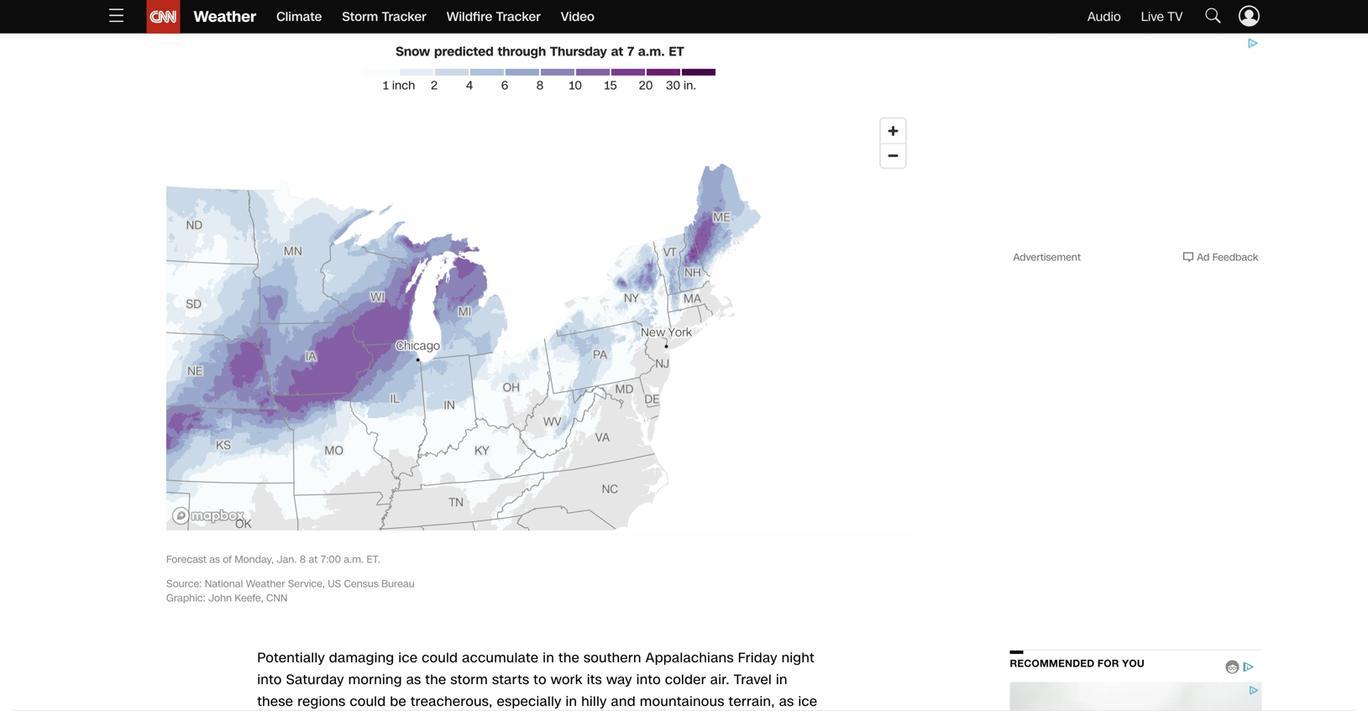 Task type: locate. For each thing, give the bounding box(es) containing it.
in down night in the right bottom of the page
[[776, 671, 788, 690]]

0 horizontal spatial could
[[350, 693, 386, 711]]

in down work
[[566, 693, 577, 711]]

could
[[422, 649, 458, 668], [350, 693, 386, 711]]

1 horizontal spatial in
[[566, 693, 577, 711]]

the
[[559, 649, 580, 668], [425, 671, 446, 690]]

weather
[[194, 6, 256, 27]]

for
[[1098, 658, 1119, 669]]

0 horizontal spatial as
[[406, 671, 421, 690]]

1 horizontal spatial tracker
[[496, 8, 541, 26]]

and
[[611, 693, 636, 711]]

0 vertical spatial the
[[559, 649, 580, 668]]

tracker right wildfire on the top of page
[[496, 8, 541, 26]]

0 vertical spatial as
[[406, 671, 421, 690]]

the up treacherous,
[[425, 671, 446, 690]]

night
[[782, 649, 815, 668]]

tv
[[1168, 8, 1183, 26]]

travel
[[734, 671, 772, 690]]

tracker
[[382, 8, 426, 26], [496, 8, 541, 26]]

colder
[[665, 671, 706, 690]]

1 vertical spatial as
[[779, 693, 794, 711]]

saturday
[[286, 671, 344, 690]]

2 tracker from the left
[[496, 8, 541, 26]]

tracker right storm
[[382, 8, 426, 26]]

ice
[[398, 649, 418, 668]]

0 horizontal spatial the
[[425, 671, 446, 690]]

mountainous
[[640, 693, 725, 711]]

its
[[587, 671, 602, 690]]

accumulate
[[462, 649, 539, 668]]

work
[[551, 671, 583, 690]]

2 horizontal spatial in
[[776, 671, 788, 690]]

could right ice
[[422, 649, 458, 668]]

1 vertical spatial the
[[425, 671, 446, 690]]

0 horizontal spatial into
[[257, 671, 282, 690]]

as right terrain,
[[779, 693, 794, 711]]

climate link
[[276, 0, 322, 34]]

could down morning
[[350, 693, 386, 711]]

feedback
[[1213, 250, 1259, 265]]

terrain,
[[729, 693, 775, 711]]

0 vertical spatial could
[[422, 649, 458, 668]]

search icon image
[[1203, 5, 1223, 25]]

1 horizontal spatial the
[[559, 649, 580, 668]]

into right way
[[636, 671, 661, 690]]

in up to
[[543, 649, 554, 668]]

open menu icon image
[[106, 5, 126, 25]]

wildfire tracker
[[447, 8, 541, 26]]

2 vertical spatial in
[[566, 693, 577, 711]]

in
[[543, 649, 554, 668], [776, 671, 788, 690], [566, 693, 577, 711]]

tracker inside "link"
[[382, 8, 426, 26]]

0 vertical spatial in
[[543, 649, 554, 668]]

1 vertical spatial could
[[350, 693, 386, 711]]

into
[[257, 671, 282, 690], [636, 671, 661, 690]]

hilly
[[581, 693, 607, 711]]

these
[[257, 693, 293, 711]]

live tv link
[[1141, 8, 1183, 26]]

morning
[[348, 671, 402, 690]]

1 horizontal spatial into
[[636, 671, 661, 690]]

into up these
[[257, 671, 282, 690]]

advertisement region
[[1010, 37, 1262, 247]]

the up work
[[559, 649, 580, 668]]

recommended
[[1010, 658, 1095, 669]]

outbrain.com image
[[1222, 661, 1243, 674]]

live tv
[[1141, 8, 1183, 26]]

0 horizontal spatial tracker
[[382, 8, 426, 26]]

live
[[1141, 8, 1164, 26]]

1 tracker from the left
[[382, 8, 426, 26]]

regions
[[297, 693, 346, 711]]

1 horizontal spatial could
[[422, 649, 458, 668]]

treacherous,
[[411, 693, 493, 711]]

as down ice
[[406, 671, 421, 690]]

1 vertical spatial in
[[776, 671, 788, 690]]

be
[[390, 693, 407, 711]]

as
[[406, 671, 421, 690], [779, 693, 794, 711]]

way
[[606, 671, 632, 690]]

southern
[[584, 649, 641, 668]]

recommended for you
[[1010, 658, 1145, 669]]



Task type: vqa. For each thing, say whether or not it's contained in the screenshot.
& within the Pre-Markets After-Hours Market Movers Fear & Greed World Markets Investing Markets Now Before The Bell Nightcap
no



Task type: describe. For each thing, give the bounding box(es) containing it.
1 into from the left
[[257, 671, 282, 690]]

1 horizontal spatial as
[[779, 693, 794, 711]]

video link
[[561, 0, 595, 34]]

especially
[[497, 693, 562, 711]]

storm tracker link
[[342, 0, 426, 34]]

tracker for storm tracker
[[382, 8, 426, 26]]

audio link
[[1088, 8, 1121, 26]]

2 into from the left
[[636, 671, 661, 690]]

climate
[[276, 8, 322, 26]]

damaging
[[329, 649, 394, 668]]

storm
[[342, 8, 378, 26]]

audio
[[1088, 8, 1121, 26]]

potentially
[[257, 649, 325, 668]]

you
[[1122, 658, 1145, 669]]

video
[[561, 8, 595, 26]]

to
[[534, 671, 547, 690]]

0 horizontal spatial in
[[543, 649, 554, 668]]

wildfire tracker link
[[447, 0, 541, 34]]

ad feedback
[[1197, 250, 1259, 265]]

starts
[[492, 671, 529, 690]]

friday
[[738, 649, 778, 668]]

storm tracker
[[342, 8, 426, 26]]

ad
[[1197, 250, 1210, 265]]

user avatar image
[[1237, 3, 1262, 28]]

wildfire
[[447, 8, 492, 26]]

tracker for wildfire tracker
[[496, 8, 541, 26]]

storm
[[451, 671, 488, 690]]

appalachians
[[646, 649, 734, 668]]

potentially damaging ice could accumulate in the southern appalachians friday night into saturday morning as the storm starts to work its way into colder air. travel in these regions could be treacherous, especially in hilly and mountainous terrain, as i
[[257, 649, 818, 711]]

weather link
[[180, 0, 256, 34]]

air.
[[710, 671, 730, 690]]



